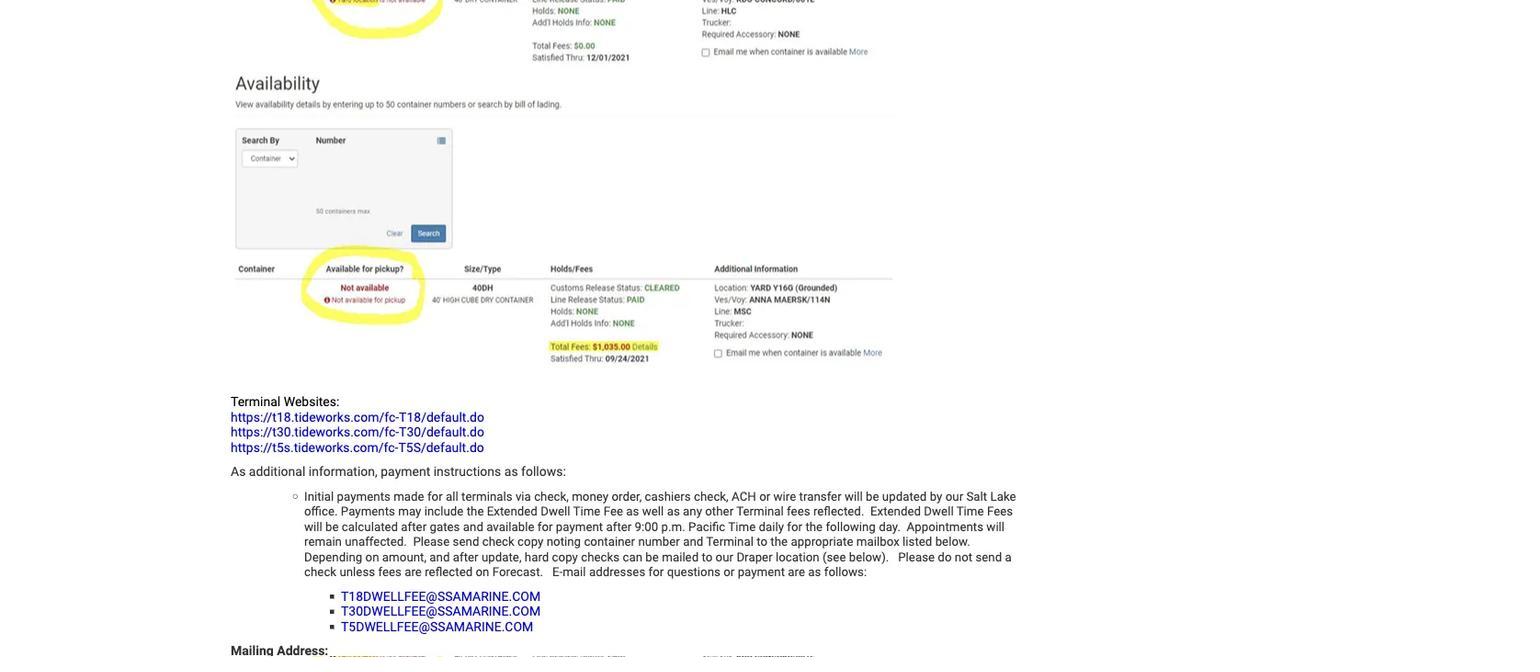 Task type: vqa. For each thing, say whether or not it's contained in the screenshot.
the left fees
yes



Task type: locate. For each thing, give the bounding box(es) containing it.
0 vertical spatial send
[[453, 535, 479, 549]]

0 vertical spatial check
[[482, 535, 515, 549]]

send
[[453, 535, 479, 549], [976, 550, 1002, 564]]

check, right the via
[[534, 489, 569, 504]]

draper
[[737, 550, 773, 564]]

below.
[[936, 535, 971, 549]]

mail
[[563, 565, 586, 580]]

p.m.
[[662, 519, 686, 534]]

t30/default.do
[[399, 425, 484, 440]]

the down terminals
[[467, 504, 484, 519]]

1 horizontal spatial time
[[728, 519, 756, 534]]

follows: inside payments may include the extended dwell time fee as well as any other terminal fees reflected.  extended dwell time fees will be calculated after gates and available for payment after 9:00 p.m. pacific time daily for the following day.  appointments will remain unaffected.  please send check copy noting container number and terminal to the appropriate mailbox listed below. depending on amount, and after update, hard copy checks can be mailed to our draper location (see below).   please do not send a check unless fees are reflected on forecast.   e-mail addresses for questions or payment are as follows:
[[824, 565, 867, 580]]

to
[[757, 535, 768, 549], [702, 550, 713, 564]]

depending
[[304, 550, 362, 564]]

are
[[405, 565, 422, 580], [788, 565, 805, 580]]

follows: up the via
[[521, 464, 566, 479]]

https://t30.tideworks.com/fc-
[[231, 425, 399, 440]]

1 horizontal spatial be
[[646, 550, 659, 564]]

0 horizontal spatial the
[[467, 504, 484, 519]]

2 vertical spatial be
[[646, 550, 659, 564]]

after down the may
[[401, 519, 427, 534]]

send left 'a'
[[976, 550, 1002, 564]]

https://t30.tideworks.com/fc-t30/default.do link
[[231, 425, 484, 440]]

1 horizontal spatial on
[[476, 565, 490, 580]]

fees
[[787, 504, 810, 519], [378, 565, 402, 580]]

1 vertical spatial our
[[716, 550, 734, 564]]

be down number
[[646, 550, 659, 564]]

fees down amount,
[[378, 565, 402, 580]]

1 horizontal spatial extended
[[871, 504, 921, 519]]

1 horizontal spatial dwell
[[924, 504, 954, 519]]

other
[[705, 504, 734, 519]]

1 horizontal spatial copy
[[552, 550, 578, 564]]

copy
[[518, 535, 544, 549], [552, 550, 578, 564]]

our right the by
[[946, 489, 964, 504]]

1 horizontal spatial our
[[946, 489, 964, 504]]

and up the mailed
[[683, 535, 704, 549]]

1 vertical spatial send
[[976, 550, 1002, 564]]

include
[[424, 504, 464, 519]]

will down fees
[[987, 519, 1005, 534]]

1 vertical spatial fees
[[378, 565, 402, 580]]

as inside terminal websites: https://t18.tideworks.com/fc-t18/default.do https://t30.tideworks.com/fc-t30/default.do https://t5s.tideworks.com/fc-t5s/default.do as additional information, payment instructions as follows:
[[504, 464, 518, 479]]

t18dwellfee@ssamarine.com t30dwellfee@ssamarine.com t5dwellfee@ssamarine.com
[[341, 589, 541, 634]]

0 horizontal spatial will
[[304, 519, 322, 534]]

mailed
[[662, 550, 699, 564]]

instructions
[[434, 464, 501, 479]]

2 check, from the left
[[694, 489, 729, 504]]

0 horizontal spatial check
[[304, 565, 337, 580]]

payment down draper
[[738, 565, 785, 580]]

dwell
[[541, 504, 570, 519], [924, 504, 954, 519]]

2 horizontal spatial payment
[[738, 565, 785, 580]]

extended down the updated
[[871, 504, 921, 519]]

hard
[[525, 550, 549, 564]]

fees down wire
[[787, 504, 810, 519]]

time down other
[[728, 519, 756, 534]]

not
[[955, 550, 973, 564]]

0 horizontal spatial after
[[401, 519, 427, 534]]

terminal up daily
[[737, 504, 784, 519]]

check up update,
[[482, 535, 515, 549]]

0 horizontal spatial extended
[[487, 504, 538, 519]]

or left wire
[[759, 489, 771, 504]]

2 are from the left
[[788, 565, 805, 580]]

0 horizontal spatial dwell
[[541, 504, 570, 519]]

time
[[573, 504, 601, 519], [957, 504, 984, 519], [728, 519, 756, 534]]

or right questions
[[724, 565, 735, 580]]

0 vertical spatial to
[[757, 535, 768, 549]]

1 vertical spatial be
[[325, 519, 339, 534]]

1 horizontal spatial follows:
[[824, 565, 867, 580]]

1 horizontal spatial are
[[788, 565, 805, 580]]

after
[[401, 519, 427, 534], [606, 519, 632, 534], [453, 550, 479, 564]]

1 horizontal spatial payment
[[556, 519, 603, 534]]

0 horizontal spatial our
[[716, 550, 734, 564]]

and down 'please'
[[430, 550, 450, 564]]

0 horizontal spatial check,
[[534, 489, 569, 504]]

will
[[845, 489, 863, 504], [304, 519, 322, 534], [987, 519, 1005, 534]]

1 vertical spatial to
[[702, 550, 713, 564]]

be up remain on the bottom of page
[[325, 519, 339, 534]]

initial p
[[304, 489, 344, 504]]

payments
[[341, 504, 395, 519]]

after down fee
[[606, 519, 632, 534]]

https://t18.tideworks.com/fc-
[[231, 410, 399, 425]]

dwell down the by
[[924, 504, 954, 519]]

payment up made in the bottom left of the page
[[381, 464, 430, 479]]

2 horizontal spatial the
[[806, 519, 823, 534]]

0 horizontal spatial follows:
[[521, 464, 566, 479]]

copy up the hard
[[518, 535, 544, 549]]

0 horizontal spatial or
[[724, 565, 735, 580]]

check
[[482, 535, 515, 549], [304, 565, 337, 580]]

1 horizontal spatial or
[[759, 489, 771, 504]]

0 vertical spatial payment
[[381, 464, 430, 479]]

and right gates
[[463, 519, 483, 534]]

on down update,
[[476, 565, 490, 580]]

1 horizontal spatial to
[[757, 535, 768, 549]]

appropriate
[[791, 535, 854, 549]]

location
[[776, 550, 820, 564]]

be inside ayments made for all terminals via check, money order, cashiers check, ach or wire transfer will be updated by our salt lake office.
[[866, 489, 879, 504]]

0 horizontal spatial are
[[405, 565, 422, 580]]

0 horizontal spatial payment
[[381, 464, 430, 479]]

2 extended from the left
[[871, 504, 921, 519]]

1 vertical spatial copy
[[552, 550, 578, 564]]

and
[[463, 519, 483, 534], [683, 535, 704, 549], [430, 550, 450, 564]]

1 horizontal spatial fees
[[787, 504, 810, 519]]

or
[[759, 489, 771, 504], [724, 565, 735, 580]]

be
[[866, 489, 879, 504], [325, 519, 339, 534], [646, 550, 659, 564]]

our inside ayments made for all terminals via check, money order, cashiers check, ach or wire transfer will be updated by our salt lake office.
[[946, 489, 964, 504]]

amount,
[[382, 550, 427, 564]]

daily
[[759, 519, 784, 534]]

will inside ayments made for all terminals via check, money order, cashiers check, ach or wire transfer will be updated by our salt lake office.
[[845, 489, 863, 504]]

send down gates
[[453, 535, 479, 549]]

for left all
[[427, 489, 443, 504]]

time down money
[[573, 504, 601, 519]]

terminal websites: https://t18.tideworks.com/fc-t18/default.do https://t30.tideworks.com/fc-t30/default.do https://t5s.tideworks.com/fc-t5s/default.do as additional information, payment instructions as follows:
[[231, 394, 566, 479]]

follows:
[[521, 464, 566, 479], [824, 565, 867, 580]]

0 vertical spatial our
[[946, 489, 964, 504]]

money
[[572, 489, 609, 504]]

on
[[366, 550, 379, 564], [476, 565, 490, 580]]

for
[[427, 489, 443, 504], [538, 519, 553, 534], [787, 519, 803, 534], [649, 565, 664, 580]]

0 vertical spatial be
[[866, 489, 879, 504]]

may
[[398, 504, 421, 519]]

0 horizontal spatial be
[[325, 519, 339, 534]]

our
[[946, 489, 964, 504], [716, 550, 734, 564]]

payments may include the extended dwell time fee as well as any other terminal fees reflected.  extended dwell time fees will be calculated after gates and available for payment after 9:00 p.m. pacific time daily for the following day.  appointments will remain unaffected.  please send check copy noting container number and terminal to the appropriate mailbox listed below. depending on amount, and after update, hard copy checks can be mailed to our draper location (see below).   please do not send a check unless fees are reflected on forecast.   e-mail addresses for questions or payment are as follows:
[[304, 504, 1013, 580]]

0 vertical spatial terminal
[[231, 394, 281, 410]]

copy down noting
[[552, 550, 578, 564]]

the down daily
[[771, 535, 788, 549]]

are down amount,
[[405, 565, 422, 580]]

websites:
[[284, 394, 340, 410]]

our left draper
[[716, 550, 734, 564]]

(see
[[823, 550, 846, 564]]

1 horizontal spatial and
[[463, 519, 483, 534]]

2 horizontal spatial will
[[987, 519, 1005, 534]]

are down location
[[788, 565, 805, 580]]

0 horizontal spatial send
[[453, 535, 479, 549]]

0 vertical spatial follows:
[[521, 464, 566, 479]]

will down office.
[[304, 519, 322, 534]]

all
[[446, 489, 459, 504]]

on up unless
[[366, 550, 379, 564]]

2 horizontal spatial be
[[866, 489, 879, 504]]

1 vertical spatial or
[[724, 565, 735, 580]]

check down depending
[[304, 565, 337, 580]]

by
[[930, 489, 943, 504]]

0 horizontal spatial and
[[430, 550, 450, 564]]

check, up other
[[694, 489, 729, 504]]

1 horizontal spatial will
[[845, 489, 863, 504]]

terminals
[[462, 489, 513, 504]]

be left the updated
[[866, 489, 879, 504]]

terminal left websites:
[[231, 394, 281, 410]]

the up appropriate
[[806, 519, 823, 534]]

1 horizontal spatial check,
[[694, 489, 729, 504]]

payment up noting
[[556, 519, 603, 534]]

extended up available
[[487, 504, 538, 519]]

updated
[[882, 489, 927, 504]]

appointments
[[907, 519, 984, 534]]

after up reflected
[[453, 550, 479, 564]]

0 vertical spatial fees
[[787, 504, 810, 519]]

0 vertical spatial or
[[759, 489, 771, 504]]

t5dwellfee@ssamarine.com link
[[341, 619, 533, 634]]

t18dwellfee@ssamarine.com
[[341, 589, 541, 604]]

time down salt
[[957, 504, 984, 519]]

dwell up noting
[[541, 504, 570, 519]]

as
[[504, 464, 518, 479], [626, 504, 639, 519], [667, 504, 680, 519], [808, 565, 821, 580]]

as up the via
[[504, 464, 518, 479]]

0 horizontal spatial to
[[702, 550, 713, 564]]

follows: down (see
[[824, 565, 867, 580]]

any
[[683, 504, 702, 519]]

for down the mailed
[[649, 565, 664, 580]]

order,
[[612, 489, 642, 504]]

extended
[[487, 504, 538, 519], [871, 504, 921, 519]]

1 horizontal spatial the
[[771, 535, 788, 549]]

check,
[[534, 489, 569, 504], [694, 489, 729, 504]]

cashiers
[[645, 489, 691, 504]]

for right daily
[[787, 519, 803, 534]]

additional
[[249, 464, 306, 479]]

terminal down pacific on the bottom
[[706, 535, 754, 549]]

fee
[[604, 504, 623, 519]]

to up questions
[[702, 550, 713, 564]]

for up noting
[[538, 519, 553, 534]]

0 horizontal spatial copy
[[518, 535, 544, 549]]

1 horizontal spatial check
[[482, 535, 515, 549]]

will up following
[[845, 489, 863, 504]]

can
[[623, 550, 643, 564]]

1 vertical spatial follows:
[[824, 565, 867, 580]]

1 vertical spatial payment
[[556, 519, 603, 534]]

to up draper
[[757, 535, 768, 549]]



Task type: describe. For each thing, give the bounding box(es) containing it.
or inside payments may include the extended dwell time fee as well as any other terminal fees reflected.  extended dwell time fees will be calculated after gates and available for payment after 9:00 p.m. pacific time daily for the following day.  appointments will remain unaffected.  please send check copy noting container number and terminal to the appropriate mailbox listed below. depending on amount, and after update, hard copy checks can be mailed to our draper location (see below).   please do not send a check unless fees are reflected on forecast.   e-mail addresses for questions or payment are as follows:
[[724, 565, 735, 580]]

p
[[337, 489, 344, 504]]

gates
[[430, 519, 460, 534]]

t30dwellfee@ssamarine.com link
[[341, 604, 541, 619]]

via
[[516, 489, 531, 504]]

t18dwellfee@ssamarine.com link
[[341, 589, 541, 604]]

noting
[[547, 535, 581, 549]]

2 vertical spatial payment
[[738, 565, 785, 580]]

listed
[[903, 535, 933, 549]]

questions
[[667, 565, 721, 580]]

as down location
[[808, 565, 821, 580]]

follows: inside terminal websites: https://t18.tideworks.com/fc-t18/default.do https://t30.tideworks.com/fc-t30/default.do https://t5s.tideworks.com/fc-t5s/default.do as additional information, payment instructions as follows:
[[521, 464, 566, 479]]

initial
[[304, 489, 334, 504]]

0 horizontal spatial on
[[366, 550, 379, 564]]

0 horizontal spatial time
[[573, 504, 601, 519]]

2 horizontal spatial after
[[606, 519, 632, 534]]

fees
[[987, 504, 1013, 519]]

1 extended from the left
[[487, 504, 538, 519]]

as down order,
[[626, 504, 639, 519]]

1 are from the left
[[405, 565, 422, 580]]

remain
[[304, 535, 342, 549]]

please
[[413, 535, 450, 549]]

as
[[231, 464, 246, 479]]

pacific
[[689, 519, 726, 534]]

https://t5s.tideworks.com/fc-
[[231, 440, 398, 455]]

2 dwell from the left
[[924, 504, 954, 519]]

ayments
[[344, 489, 391, 504]]

1 vertical spatial terminal
[[737, 504, 784, 519]]

our inside payments may include the extended dwell time fee as well as any other terminal fees reflected.  extended dwell time fees will be calculated after gates and available for payment after 9:00 p.m. pacific time daily for the following day.  appointments will remain unaffected.  please send check copy noting container number and terminal to the appropriate mailbox listed below. depending on amount, and after update, hard copy checks can be mailed to our draper location (see below).   please do not send a check unless fees are reflected on forecast.   e-mail addresses for questions or payment are as follows:
[[716, 550, 734, 564]]

https://t18.tideworks.com/fc-t18/default.do link
[[231, 410, 484, 425]]

1 dwell from the left
[[541, 504, 570, 519]]

t30dwellfee@ssamarine.com
[[341, 604, 541, 619]]

following
[[826, 519, 876, 534]]

2 vertical spatial terminal
[[706, 535, 754, 549]]

reflected
[[425, 565, 473, 580]]

a
[[1005, 550, 1012, 564]]

1 check, from the left
[[534, 489, 569, 504]]

9:00
[[635, 519, 659, 534]]

lake
[[991, 489, 1016, 504]]

https://t5s.tideworks.com/fc-t5s/default.do link
[[231, 440, 484, 455]]

t18/default.do
[[399, 410, 484, 425]]

t5dwellfee@ssamarine.com
[[341, 619, 533, 634]]

or inside ayments made for all terminals via check, money order, cashiers check, ach or wire transfer will be updated by our salt lake office.
[[759, 489, 771, 504]]

terminal inside terminal websites: https://t18.tideworks.com/fc-t18/default.do https://t30.tideworks.com/fc-t30/default.do https://t5s.tideworks.com/fc-t5s/default.do as additional information, payment instructions as follows:
[[231, 394, 281, 410]]

information,
[[309, 464, 378, 479]]

office.
[[304, 504, 338, 519]]

number
[[638, 535, 680, 549]]

transfer
[[799, 489, 842, 504]]

do
[[938, 550, 952, 564]]

container
[[584, 535, 635, 549]]

ach
[[732, 489, 756, 504]]

2 horizontal spatial and
[[683, 535, 704, 549]]

2 horizontal spatial time
[[957, 504, 984, 519]]

0 horizontal spatial fees
[[378, 565, 402, 580]]

checks
[[581, 550, 620, 564]]

made
[[394, 489, 424, 504]]

addresses
[[589, 565, 646, 580]]

wire
[[774, 489, 796, 504]]

1 vertical spatial check
[[304, 565, 337, 580]]

unless
[[340, 565, 375, 580]]

t5s/default.do
[[398, 440, 484, 455]]

update,
[[482, 550, 522, 564]]

payment inside terminal websites: https://t18.tideworks.com/fc-t18/default.do https://t30.tideworks.com/fc-t30/default.do https://t5s.tideworks.com/fc-t5s/default.do as additional information, payment instructions as follows:
[[381, 464, 430, 479]]

1 horizontal spatial after
[[453, 550, 479, 564]]

0 vertical spatial copy
[[518, 535, 544, 549]]

ayments made for all terminals via check, money order, cashiers check, ach or wire transfer will be updated by our salt lake office.
[[304, 489, 1016, 519]]

as up p.m.
[[667, 504, 680, 519]]

well
[[642, 504, 664, 519]]

for inside ayments made for all terminals via check, money order, cashiers check, ach or wire transfer will be updated by our salt lake office.
[[427, 489, 443, 504]]

mailbox
[[857, 535, 900, 549]]

available
[[487, 519, 535, 534]]

calculated
[[342, 519, 398, 534]]

salt
[[967, 489, 988, 504]]

1 horizontal spatial send
[[976, 550, 1002, 564]]



